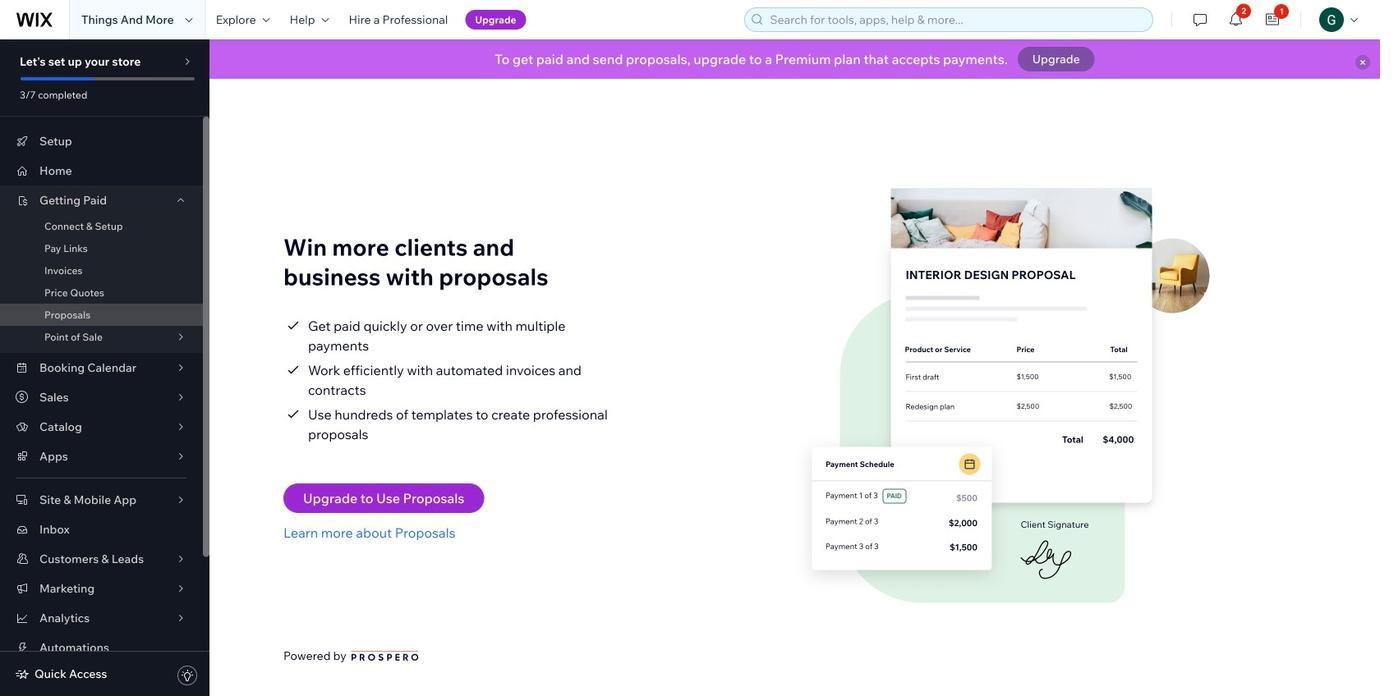 Task type: describe. For each thing, give the bounding box(es) containing it.
Search for tools, apps, help & more... field
[[765, 8, 1148, 31]]



Task type: locate. For each thing, give the bounding box(es) containing it.
alert
[[210, 39, 1380, 79]]

sidebar element
[[0, 39, 210, 697]]



Task type: vqa. For each thing, say whether or not it's contained in the screenshot.
DIGIOH related to App developed by Digioh
no



